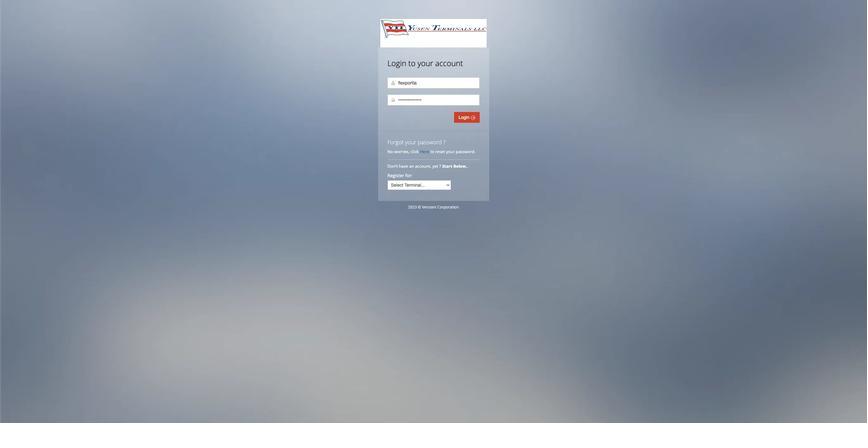Task type: locate. For each thing, give the bounding box(es) containing it.
login for login
[[459, 115, 471, 120]]

? inside forgot your password ? no worries, click here to reset your password.
[[443, 138, 446, 146]]

1 vertical spatial login
[[459, 115, 471, 120]]

0 vertical spatial login
[[387, 58, 406, 68]]

here link
[[420, 149, 429, 154]]

for:
[[405, 172, 412, 178]]

1 horizontal spatial your
[[418, 58, 433, 68]]

to right the here "link"
[[430, 149, 434, 154]]

don't
[[387, 163, 398, 169]]

1 vertical spatial to
[[430, 149, 434, 154]]

1 vertical spatial ?
[[439, 163, 441, 169]]

0 horizontal spatial login
[[387, 58, 406, 68]]

1 horizontal spatial to
[[430, 149, 434, 154]]

register for:
[[387, 172, 412, 178]]

©
[[418, 204, 421, 210]]

to up username text field
[[408, 58, 416, 68]]

password
[[418, 138, 442, 146]]

your right reset
[[446, 149, 455, 154]]

account,
[[415, 163, 431, 169]]

your
[[418, 58, 433, 68], [405, 138, 416, 146], [446, 149, 455, 154]]

? up reset
[[443, 138, 446, 146]]

2023 © versiant corporation
[[408, 204, 459, 210]]

don't have an account, yet ? start below. .
[[387, 163, 469, 169]]

your up click
[[405, 138, 416, 146]]

user image
[[391, 80, 396, 85]]

0 vertical spatial ?
[[443, 138, 446, 146]]

2 vertical spatial your
[[446, 149, 455, 154]]

login inside button
[[459, 115, 471, 120]]

versiant
[[422, 204, 436, 210]]

lock image
[[391, 97, 396, 103]]

login
[[387, 58, 406, 68], [459, 115, 471, 120]]

0 horizontal spatial your
[[405, 138, 416, 146]]

corporation
[[437, 204, 459, 210]]

below.
[[453, 163, 467, 169]]

0 vertical spatial to
[[408, 58, 416, 68]]

Username text field
[[387, 78, 479, 88]]

1 horizontal spatial ?
[[443, 138, 446, 146]]

?
[[443, 138, 446, 146], [439, 163, 441, 169]]

swapright image
[[471, 115, 475, 120]]

Password password field
[[387, 95, 479, 105]]

? right yet
[[439, 163, 441, 169]]

0 vertical spatial your
[[418, 58, 433, 68]]

start
[[442, 163, 452, 169]]

1 horizontal spatial login
[[459, 115, 471, 120]]

to
[[408, 58, 416, 68], [430, 149, 434, 154]]

your up username text field
[[418, 58, 433, 68]]



Task type: describe. For each thing, give the bounding box(es) containing it.
0 horizontal spatial ?
[[439, 163, 441, 169]]

.
[[467, 163, 468, 169]]

yet
[[432, 163, 438, 169]]

1 vertical spatial your
[[405, 138, 416, 146]]

an
[[409, 163, 414, 169]]

here
[[420, 149, 429, 154]]

no
[[387, 149, 393, 154]]

login to your account
[[387, 58, 463, 68]]

2 horizontal spatial your
[[446, 149, 455, 154]]

login for login to your account
[[387, 58, 406, 68]]

reset
[[435, 149, 445, 154]]

click
[[411, 149, 419, 154]]

worries,
[[394, 149, 410, 154]]

to inside forgot your password ? no worries, click here to reset your password.
[[430, 149, 434, 154]]

password.
[[456, 149, 476, 154]]

have
[[399, 163, 408, 169]]

forgot your password ? no worries, click here to reset your password.
[[387, 138, 476, 154]]

2023
[[408, 204, 417, 210]]

account
[[435, 58, 463, 68]]

forgot
[[387, 138, 404, 146]]

login button
[[454, 112, 480, 123]]

register
[[387, 172, 404, 178]]

0 horizontal spatial to
[[408, 58, 416, 68]]



Task type: vqa. For each thing, say whether or not it's contained in the screenshot.
the bottommost ?
yes



